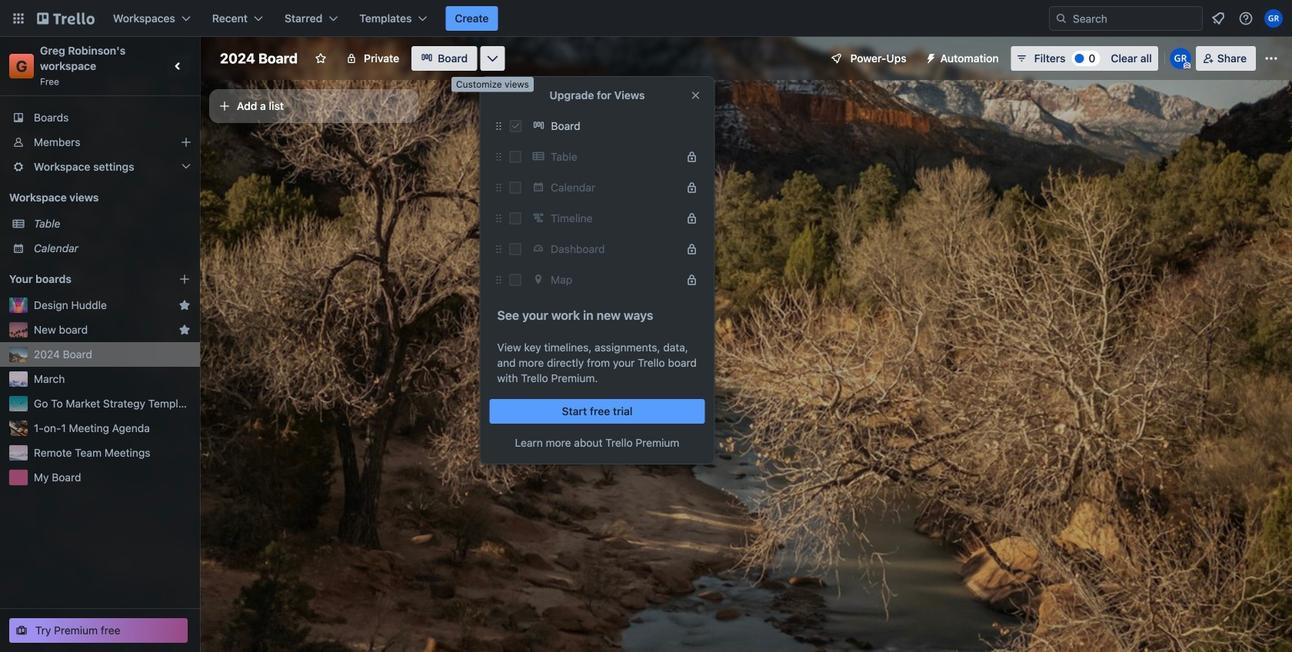 Task type: describe. For each thing, give the bounding box(es) containing it.
sm image
[[919, 46, 941, 68]]

search image
[[1056, 12, 1068, 25]]

star or unstar board image
[[315, 52, 327, 65]]

greg robinson (gregrobinson96) image
[[1170, 48, 1192, 69]]

open information menu image
[[1239, 11, 1254, 26]]

0 notifications image
[[1210, 9, 1228, 28]]

Search field
[[1068, 8, 1203, 29]]

greg robinson (gregrobinson96) image
[[1265, 9, 1283, 28]]

close popover image
[[690, 89, 702, 102]]

add board image
[[179, 273, 191, 285]]



Task type: vqa. For each thing, say whether or not it's contained in the screenshot.
These
no



Task type: locate. For each thing, give the bounding box(es) containing it.
starred icon image
[[179, 299, 191, 312], [179, 324, 191, 336]]

1 vertical spatial starred icon image
[[179, 324, 191, 336]]

tooltip
[[452, 77, 534, 92]]

show menu image
[[1264, 51, 1280, 66]]

this member is an admin of this board. image
[[1184, 62, 1191, 69]]

workspace navigation collapse icon image
[[168, 55, 189, 77]]

Board name text field
[[212, 46, 306, 71]]

your boards with 8 items element
[[9, 270, 155, 289]]

primary element
[[0, 0, 1293, 37]]

customize views image
[[485, 51, 500, 66]]

2 starred icon image from the top
[[179, 324, 191, 336]]

back to home image
[[37, 6, 95, 31]]

0 vertical spatial starred icon image
[[179, 299, 191, 312]]

1 starred icon image from the top
[[179, 299, 191, 312]]



